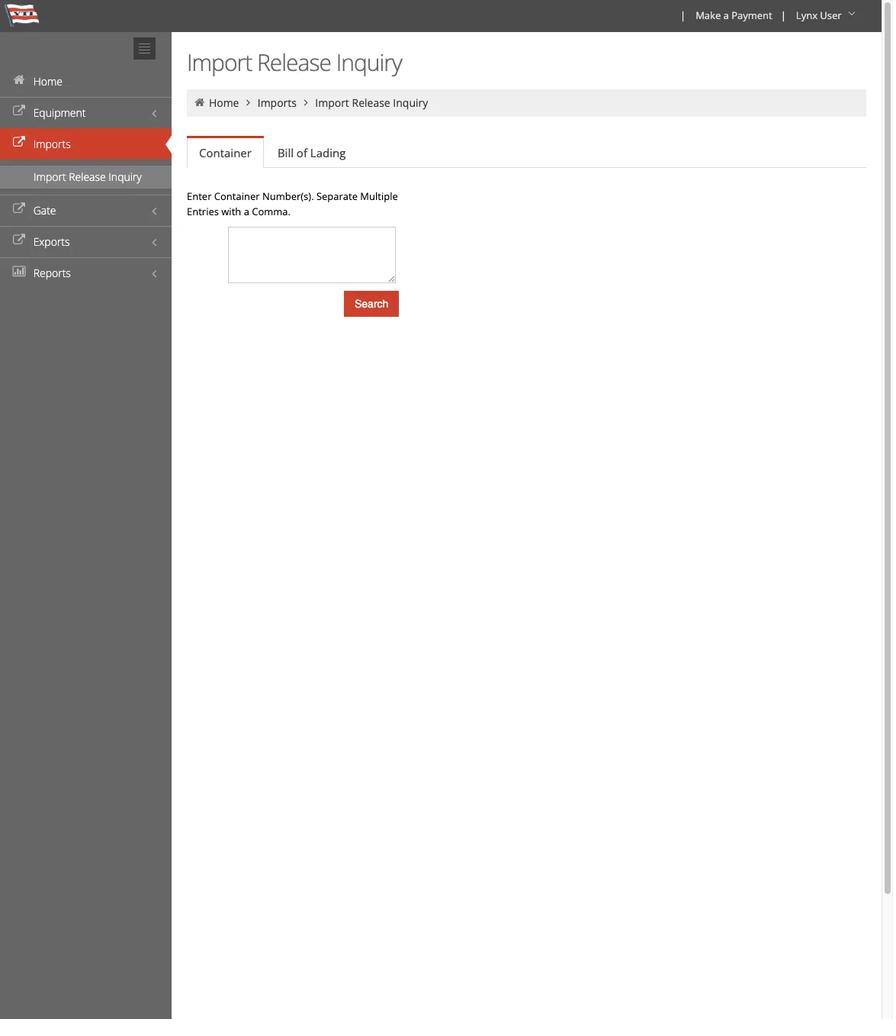 Task type: vqa. For each thing, say whether or not it's contained in the screenshot.
the bottommost 'Home'
yes



Task type: describe. For each thing, give the bounding box(es) containing it.
with
[[222, 205, 241, 218]]

0 horizontal spatial home
[[33, 74, 63, 89]]

external link image for imports
[[11, 137, 27, 148]]

a inside enter container number(s).  separate multiple entries with a comma.
[[244, 205, 249, 218]]

equipment link
[[0, 97, 172, 128]]

angle right image
[[242, 97, 255, 108]]

bill
[[278, 145, 294, 160]]

external link image
[[11, 204, 27, 214]]

0 vertical spatial container
[[199, 145, 252, 160]]

1 vertical spatial imports
[[33, 137, 71, 151]]

entries
[[187, 205, 219, 218]]

1 horizontal spatial home link
[[209, 95, 239, 110]]

external link image for equipment
[[11, 106, 27, 117]]

bill of lading link
[[266, 137, 358, 168]]

2 | from the left
[[781, 8, 787, 22]]

enter container number(s).  separate multiple entries with a comma.
[[187, 189, 398, 218]]

2 horizontal spatial release
[[352, 95, 391, 110]]

gate
[[33, 203, 56, 218]]

gate link
[[0, 195, 172, 226]]

angle down image
[[845, 8, 860, 19]]

0 horizontal spatial import
[[34, 169, 66, 184]]

1 horizontal spatial home
[[209, 95, 239, 110]]

lynx user
[[797, 8, 842, 22]]

of
[[297, 145, 308, 160]]

bar chart image
[[11, 266, 27, 277]]

1 vertical spatial home image
[[193, 97, 206, 108]]

1 horizontal spatial release
[[257, 47, 331, 78]]

enter
[[187, 189, 212, 203]]

0 horizontal spatial home image
[[11, 75, 27, 85]]

make a payment link
[[689, 0, 778, 32]]

reports
[[33, 266, 71, 280]]

bill of lading
[[278, 145, 346, 160]]

0 horizontal spatial home link
[[0, 66, 172, 97]]

make a payment
[[696, 8, 773, 22]]

1 vertical spatial import release inquiry
[[315, 95, 428, 110]]

exports link
[[0, 226, 172, 257]]

payment
[[732, 8, 773, 22]]

separate
[[317, 189, 358, 203]]

number(s).
[[262, 189, 314, 203]]

lynx
[[797, 8, 818, 22]]

lynx user link
[[790, 0, 866, 32]]

0 vertical spatial import release inquiry link
[[315, 95, 428, 110]]

0 vertical spatial imports
[[258, 95, 297, 110]]

lading
[[311, 145, 346, 160]]

0 vertical spatial inquiry
[[336, 47, 402, 78]]

external link image for exports
[[11, 235, 27, 246]]

make
[[696, 8, 721, 22]]



Task type: locate. For each thing, give the bounding box(es) containing it.
import release inquiry up the gate link
[[34, 169, 142, 184]]

home image
[[11, 75, 27, 85], [193, 97, 206, 108]]

search button
[[344, 291, 399, 317]]

container up with
[[214, 189, 260, 203]]

1 vertical spatial home
[[209, 95, 239, 110]]

0 vertical spatial home
[[33, 74, 63, 89]]

import release inquiry link up the gate link
[[0, 166, 172, 189]]

import release inquiry link right angle right image
[[315, 95, 428, 110]]

container inside enter container number(s).  separate multiple entries with a comma.
[[214, 189, 260, 203]]

import release inquiry link
[[315, 95, 428, 110], [0, 166, 172, 189]]

1 vertical spatial imports link
[[0, 128, 172, 160]]

1 horizontal spatial imports
[[258, 95, 297, 110]]

external link image inside exports link
[[11, 235, 27, 246]]

1 vertical spatial import release inquiry link
[[0, 166, 172, 189]]

a
[[724, 8, 730, 22], [244, 205, 249, 218]]

import release inquiry right angle right image
[[315, 95, 428, 110]]

external link image left equipment
[[11, 106, 27, 117]]

1 vertical spatial container
[[214, 189, 260, 203]]

home up equipment
[[33, 74, 63, 89]]

inquiry
[[336, 47, 402, 78], [393, 95, 428, 110], [109, 169, 142, 184]]

container link
[[187, 138, 264, 168]]

exports
[[33, 234, 70, 249]]

reports link
[[0, 257, 172, 289]]

1 horizontal spatial a
[[724, 8, 730, 22]]

0 horizontal spatial imports
[[33, 137, 71, 151]]

external link image down external link icon
[[11, 235, 27, 246]]

external link image up external link icon
[[11, 137, 27, 148]]

0 vertical spatial import release inquiry
[[187, 47, 402, 78]]

1 vertical spatial a
[[244, 205, 249, 218]]

None text field
[[228, 227, 396, 283]]

1 | from the left
[[681, 8, 686, 22]]

external link image inside equipment link
[[11, 106, 27, 117]]

imports
[[258, 95, 297, 110], [33, 137, 71, 151]]

release right angle right image
[[352, 95, 391, 110]]

release
[[257, 47, 331, 78], [352, 95, 391, 110], [69, 169, 106, 184]]

| left lynx
[[781, 8, 787, 22]]

home image left angle right icon
[[193, 97, 206, 108]]

home link left angle right icon
[[209, 95, 239, 110]]

search
[[355, 298, 389, 310]]

1 vertical spatial inquiry
[[393, 95, 428, 110]]

1 vertical spatial import
[[315, 95, 349, 110]]

a right with
[[244, 205, 249, 218]]

multiple
[[361, 189, 398, 203]]

0 vertical spatial release
[[257, 47, 331, 78]]

|
[[681, 8, 686, 22], [781, 8, 787, 22]]

container
[[199, 145, 252, 160], [214, 189, 260, 203]]

2 vertical spatial release
[[69, 169, 106, 184]]

home left angle right icon
[[209, 95, 239, 110]]

1 horizontal spatial import
[[187, 47, 252, 78]]

imports link right angle right icon
[[258, 95, 297, 110]]

home link up equipment
[[0, 66, 172, 97]]

2 vertical spatial external link image
[[11, 235, 27, 246]]

1 horizontal spatial imports link
[[258, 95, 297, 110]]

home
[[33, 74, 63, 89], [209, 95, 239, 110]]

0 horizontal spatial import release inquiry link
[[0, 166, 172, 189]]

1 horizontal spatial |
[[781, 8, 787, 22]]

container up enter
[[199, 145, 252, 160]]

equipment
[[33, 105, 86, 120]]

0 vertical spatial import
[[187, 47, 252, 78]]

0 vertical spatial home image
[[11, 75, 27, 85]]

import
[[187, 47, 252, 78], [315, 95, 349, 110], [34, 169, 66, 184]]

a right 'make'
[[724, 8, 730, 22]]

2 horizontal spatial import
[[315, 95, 349, 110]]

0 horizontal spatial release
[[69, 169, 106, 184]]

1 vertical spatial external link image
[[11, 137, 27, 148]]

home image up equipment link
[[11, 75, 27, 85]]

import up gate
[[34, 169, 66, 184]]

0 vertical spatial external link image
[[11, 106, 27, 117]]

2 external link image from the top
[[11, 137, 27, 148]]

import release inquiry
[[187, 47, 402, 78], [315, 95, 428, 110], [34, 169, 142, 184]]

import right angle right image
[[315, 95, 349, 110]]

2 vertical spatial import
[[34, 169, 66, 184]]

external link image
[[11, 106, 27, 117], [11, 137, 27, 148], [11, 235, 27, 246]]

2 vertical spatial inquiry
[[109, 169, 142, 184]]

1 horizontal spatial import release inquiry link
[[315, 95, 428, 110]]

release up the gate link
[[69, 169, 106, 184]]

1 vertical spatial release
[[352, 95, 391, 110]]

imports down equipment
[[33, 137, 71, 151]]

angle right image
[[300, 97, 313, 108]]

import release inquiry up angle right image
[[187, 47, 402, 78]]

release up angle right image
[[257, 47, 331, 78]]

0 horizontal spatial imports link
[[0, 128, 172, 160]]

1 horizontal spatial home image
[[193, 97, 206, 108]]

2 vertical spatial import release inquiry
[[34, 169, 142, 184]]

0 vertical spatial a
[[724, 8, 730, 22]]

imports link down equipment
[[0, 128, 172, 160]]

import up angle right icon
[[187, 47, 252, 78]]

imports right angle right icon
[[258, 95, 297, 110]]

0 vertical spatial imports link
[[258, 95, 297, 110]]

0 horizontal spatial a
[[244, 205, 249, 218]]

1 external link image from the top
[[11, 106, 27, 117]]

3 external link image from the top
[[11, 235, 27, 246]]

| left 'make'
[[681, 8, 686, 22]]

comma.
[[252, 205, 291, 218]]

home link
[[0, 66, 172, 97], [209, 95, 239, 110]]

imports link
[[258, 95, 297, 110], [0, 128, 172, 160]]

0 horizontal spatial |
[[681, 8, 686, 22]]

user
[[821, 8, 842, 22]]



